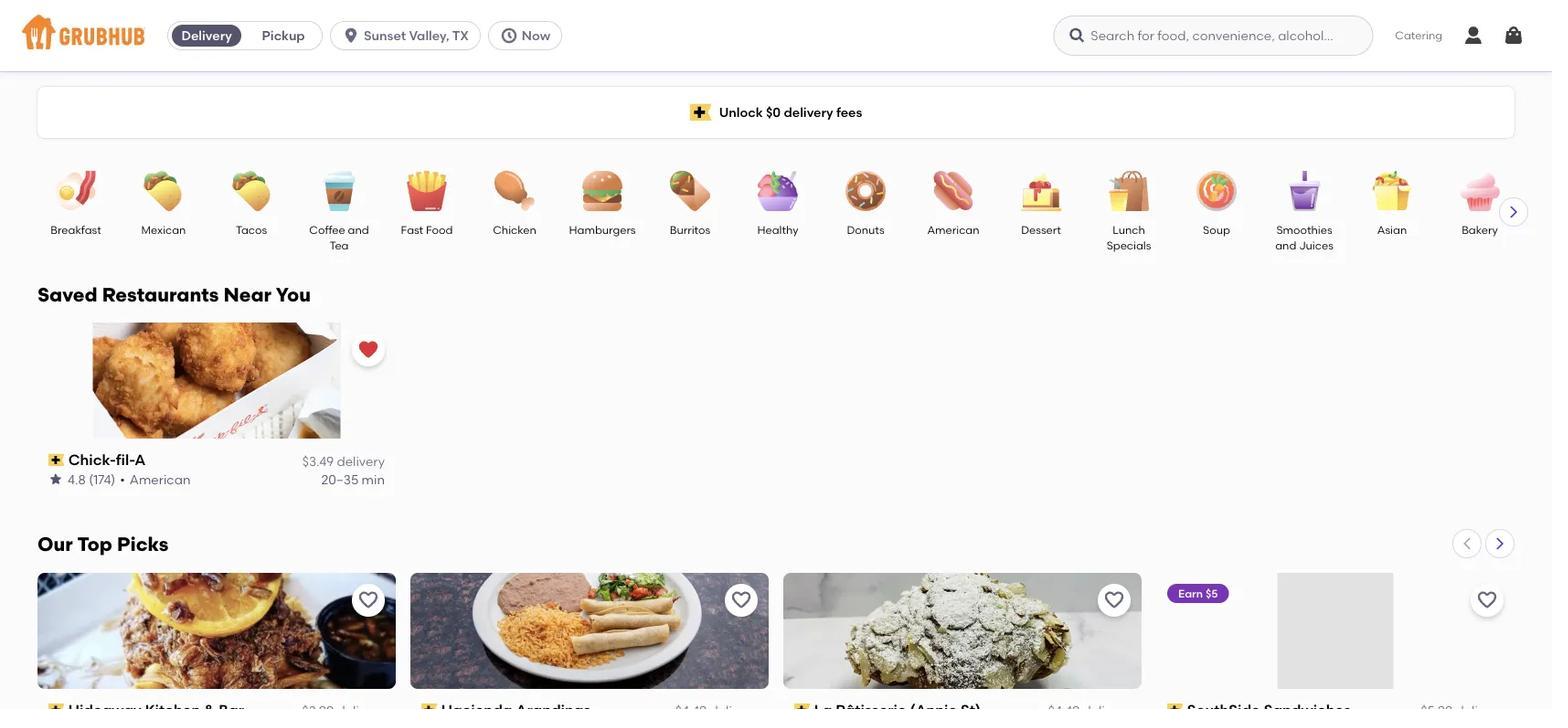 Task type: locate. For each thing, give the bounding box(es) containing it.
and for smoothies and juices
[[1275, 239, 1297, 252]]

american down a
[[130, 472, 191, 487]]

specials
[[1107, 239, 1151, 252]]

subscription pass image
[[48, 454, 65, 466], [421, 704, 438, 709], [794, 704, 811, 709], [1167, 704, 1184, 709]]

american
[[927, 223, 980, 236], [130, 472, 191, 487]]

soup image
[[1185, 171, 1249, 211]]

subscription pass image for southside sandwiches logo
[[1167, 704, 1184, 709]]

1 vertical spatial and
[[1275, 239, 1297, 252]]

smoothies
[[1277, 223, 1333, 236]]

1 save this restaurant image from the left
[[730, 590, 752, 611]]

subscription pass image for hacienda arandinas logo
[[421, 704, 438, 709]]

tacos image
[[219, 171, 283, 211]]

svg image
[[1503, 25, 1525, 47], [342, 27, 360, 45], [500, 27, 518, 45], [1068, 27, 1086, 45]]

tacos
[[236, 223, 267, 236]]

1 save this restaurant button from the left
[[352, 584, 385, 617]]

0 horizontal spatial american
[[130, 472, 191, 487]]

donuts image
[[834, 171, 898, 211]]

$3.49
[[302, 453, 334, 469]]

and up 'tea'
[[348, 223, 369, 236]]

saved
[[37, 283, 97, 307]]

0 vertical spatial american
[[927, 223, 980, 236]]

0 horizontal spatial and
[[348, 223, 369, 236]]

earn $5
[[1178, 587, 1218, 600]]

and
[[348, 223, 369, 236], [1275, 239, 1297, 252]]

20–35
[[321, 472, 359, 487]]

and inside the smoothies and juices
[[1275, 239, 1297, 252]]

top
[[77, 533, 112, 556]]

0 horizontal spatial save this restaurant image
[[357, 590, 379, 611]]

0 vertical spatial and
[[348, 223, 369, 236]]

american down the american image
[[927, 223, 980, 236]]

2 save this restaurant image from the left
[[1476, 590, 1498, 611]]

unlock
[[719, 105, 763, 120]]

1 horizontal spatial save this restaurant image
[[1103, 590, 1125, 611]]

chicken
[[493, 223, 536, 236]]

1 horizontal spatial save this restaurant image
[[1476, 590, 1498, 611]]

hacienda arandinas logo image
[[410, 573, 769, 689]]

3 save this restaurant button from the left
[[1098, 584, 1131, 617]]

fast food image
[[395, 171, 459, 211]]

asian image
[[1360, 171, 1424, 211]]

hideaway kitchen & bar logo image
[[37, 573, 396, 689]]

save this restaurant image
[[730, 590, 752, 611], [1476, 590, 1498, 611]]

2 save this restaurant button from the left
[[725, 584, 758, 617]]

burritos image
[[658, 171, 722, 211]]

delivery right $0 at the top
[[784, 105, 833, 120]]

and inside coffee and tea
[[348, 223, 369, 236]]

delivery
[[784, 105, 833, 120], [337, 453, 385, 469]]

coffee and tea image
[[307, 171, 371, 211]]

save this restaurant button for la pâtisserie (annie st) logo
[[1098, 584, 1131, 617]]

save this restaurant button
[[352, 584, 385, 617], [725, 584, 758, 617], [1098, 584, 1131, 617], [1471, 584, 1504, 617]]

delivery up 20–35 min
[[337, 453, 385, 469]]

breakfast
[[51, 223, 101, 236]]

pickup button
[[245, 21, 322, 50]]

near
[[224, 283, 272, 307]]

fil-
[[116, 451, 135, 469]]

hamburgers
[[569, 223, 636, 236]]

and down smoothies
[[1275, 239, 1297, 252]]

delivery
[[181, 28, 232, 43]]

sunset valley, tx button
[[330, 21, 488, 50]]

main navigation navigation
[[0, 0, 1552, 71]]

save this restaurant button for hideaway kitchen & bar logo
[[352, 584, 385, 617]]

chick-fil-a
[[68, 451, 146, 469]]

save this restaurant image
[[357, 590, 379, 611], [1103, 590, 1125, 611]]

save this restaurant image for hideaway kitchen & bar logo's save this restaurant button
[[357, 590, 379, 611]]

svg image inside the sunset valley, tx 'button'
[[342, 27, 360, 45]]

hamburgers image
[[570, 171, 634, 211]]

(174)
[[89, 472, 115, 487]]

caret right icon image
[[1507, 205, 1521, 219], [1493, 537, 1508, 551]]

0 horizontal spatial delivery
[[337, 453, 385, 469]]

pickup
[[262, 28, 305, 43]]

0 horizontal spatial save this restaurant image
[[730, 590, 752, 611]]

lunch
[[1113, 223, 1145, 236]]

sunset valley, tx
[[364, 28, 469, 43]]

1 horizontal spatial and
[[1275, 239, 1297, 252]]

asian
[[1378, 223, 1407, 236]]

save this restaurant image for save this restaurant button corresponding to hacienda arandinas logo
[[730, 590, 752, 611]]

subscription pass image
[[48, 704, 65, 709]]

caret left icon image
[[1460, 537, 1475, 551]]

Search for food, convenience, alcohol... search field
[[1053, 16, 1373, 56]]

2 save this restaurant image from the left
[[1103, 590, 1125, 611]]

4.8
[[68, 472, 86, 487]]

1 save this restaurant image from the left
[[357, 590, 379, 611]]

catering button
[[1383, 15, 1455, 56]]

american image
[[922, 171, 986, 211]]

dessert
[[1021, 223, 1061, 236]]

la pâtisserie (annie st) logo image
[[783, 573, 1142, 689]]

grubhub plus flag logo image
[[690, 104, 712, 121]]

saved restaurants near you
[[37, 283, 311, 307]]

donuts
[[847, 223, 885, 236]]

chick-fil-a logo image
[[37, 323, 396, 439]]

$3.49 delivery
[[302, 453, 385, 469]]

breakfast image
[[44, 171, 108, 211]]

0 vertical spatial delivery
[[784, 105, 833, 120]]

healthy
[[757, 223, 799, 236]]

1 vertical spatial american
[[130, 472, 191, 487]]

0 vertical spatial caret right icon image
[[1507, 205, 1521, 219]]

• american
[[120, 472, 191, 487]]

1 horizontal spatial delivery
[[784, 105, 833, 120]]



Task type: vqa. For each thing, say whether or not it's contained in the screenshot.
tea
yes



Task type: describe. For each thing, give the bounding box(es) containing it.
save this restaurant button for hacienda arandinas logo
[[725, 584, 758, 617]]

a
[[135, 451, 146, 469]]

unlock $0 delivery fees
[[719, 105, 862, 120]]

valley,
[[409, 28, 449, 43]]

1 vertical spatial caret right icon image
[[1493, 537, 1508, 551]]

bakery
[[1462, 223, 1498, 236]]

svg image inside now "button"
[[500, 27, 518, 45]]

juices
[[1299, 239, 1334, 252]]

southside sandwiches logo image
[[1156, 573, 1515, 689]]

restaurants
[[102, 283, 219, 307]]

burritos
[[670, 223, 711, 236]]

•
[[120, 472, 125, 487]]

now button
[[488, 21, 570, 50]]

food
[[426, 223, 453, 236]]

soup
[[1203, 223, 1230, 236]]

1 horizontal spatial american
[[927, 223, 980, 236]]

coffee
[[309, 223, 345, 236]]

mexican
[[141, 223, 186, 236]]

bakery image
[[1448, 171, 1512, 211]]

subscription pass image for la pâtisserie (annie st) logo
[[794, 704, 811, 709]]

tx
[[452, 28, 469, 43]]

picks
[[117, 533, 169, 556]]

mexican image
[[132, 171, 196, 211]]

tea
[[330, 239, 349, 252]]

dessert image
[[1009, 171, 1073, 211]]

save this restaurant image for 1st save this restaurant button from right
[[1476, 590, 1498, 611]]

lunch specials
[[1107, 223, 1151, 252]]

you
[[276, 283, 311, 307]]

lunch specials image
[[1097, 171, 1161, 211]]

fees
[[836, 105, 862, 120]]

sunset
[[364, 28, 406, 43]]

smoothies and juices
[[1275, 223, 1334, 252]]

smoothies and juices image
[[1273, 171, 1337, 211]]

$0
[[766, 105, 781, 120]]

our
[[37, 533, 73, 556]]

catering
[[1395, 29, 1443, 42]]

fast food
[[401, 223, 453, 236]]

healthy image
[[746, 171, 810, 211]]

now
[[522, 28, 550, 43]]

coffee and tea
[[309, 223, 369, 252]]

star icon image
[[48, 472, 63, 487]]

4 save this restaurant button from the left
[[1471, 584, 1504, 617]]

delivery button
[[168, 21, 245, 50]]

earn
[[1178, 587, 1203, 600]]

$5
[[1206, 587, 1218, 600]]

chick-
[[68, 451, 116, 469]]

fast
[[401, 223, 423, 236]]

our top picks
[[37, 533, 169, 556]]

saved restaurant image
[[357, 339, 379, 361]]

20–35 min
[[321, 472, 385, 487]]

svg image
[[1463, 25, 1485, 47]]

4.8 (174)
[[68, 472, 115, 487]]

and for coffee and tea
[[348, 223, 369, 236]]

1 vertical spatial delivery
[[337, 453, 385, 469]]

save this restaurant image for save this restaurant button for la pâtisserie (annie st) logo
[[1103, 590, 1125, 611]]

saved restaurant button
[[352, 334, 385, 367]]

chicken image
[[483, 171, 547, 211]]

min
[[362, 472, 385, 487]]



